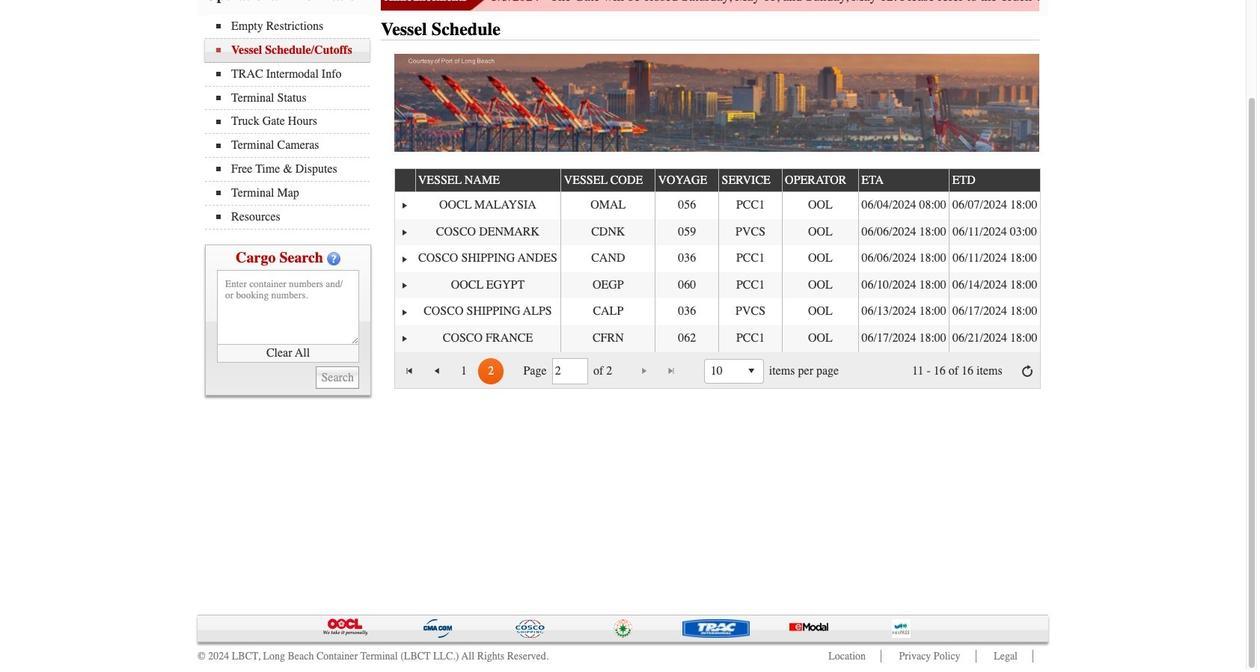 Task type: describe. For each thing, give the bounding box(es) containing it.
page navigation, page 2 of 2 application
[[395, 352, 1040, 389]]

Enter container numbers and/ or booking numbers.  text field
[[217, 270, 359, 345]]

5 row from the top
[[395, 272, 1040, 299]]

Page sizes drop down field
[[704, 359, 764, 384]]

2 row from the top
[[395, 192, 1040, 219]]

3 row from the top
[[395, 219, 1040, 246]]

7 row from the top
[[395, 325, 1040, 352]]

go to the first page image
[[404, 366, 416, 377]]



Task type: locate. For each thing, give the bounding box(es) containing it.
column header
[[395, 169, 415, 192]]

cell
[[415, 192, 561, 219], [561, 192, 655, 219], [655, 192, 719, 219], [719, 192, 782, 219], [782, 192, 858, 219], [858, 192, 949, 219], [949, 192, 1040, 219], [415, 219, 561, 246], [561, 219, 655, 246], [655, 219, 719, 246], [719, 219, 782, 246], [782, 219, 858, 246], [858, 219, 949, 246], [949, 219, 1040, 246], [415, 246, 561, 272], [561, 246, 655, 272], [655, 246, 719, 272], [719, 246, 782, 272], [782, 246, 858, 272], [858, 246, 949, 272], [949, 246, 1040, 272], [415, 272, 561, 299], [561, 272, 655, 299], [655, 272, 719, 299], [719, 272, 782, 299], [782, 272, 858, 299], [858, 272, 949, 299], [949, 272, 1040, 299], [415, 299, 561, 325], [561, 299, 655, 325], [655, 299, 719, 325], [719, 299, 782, 325], [782, 299, 858, 325], [858, 299, 949, 325], [949, 299, 1040, 325], [415, 325, 561, 352], [561, 325, 655, 352], [655, 325, 719, 352], [719, 325, 782, 352], [782, 325, 858, 352], [858, 325, 949, 352], [949, 325, 1040, 352]]

column header inside row
[[395, 169, 415, 192]]

Page 2 field
[[555, 361, 585, 382]]

4 row from the top
[[395, 246, 1040, 272]]

refresh image
[[1021, 366, 1033, 377]]

None submit
[[316, 366, 359, 389]]

6 row from the top
[[395, 299, 1040, 325]]

row group
[[395, 192, 1040, 352]]

1 row from the top
[[395, 168, 1041, 192]]

row
[[395, 168, 1041, 192], [395, 192, 1040, 219], [395, 219, 1040, 246], [395, 246, 1040, 272], [395, 272, 1040, 299], [395, 299, 1040, 325], [395, 325, 1040, 352]]

menu bar
[[205, 15, 377, 229]]

go to the previous page image
[[431, 366, 443, 377]]

tree grid
[[395, 168, 1041, 352]]



Task type: vqa. For each thing, say whether or not it's contained in the screenshot.
first 'Beach' from the top
no



